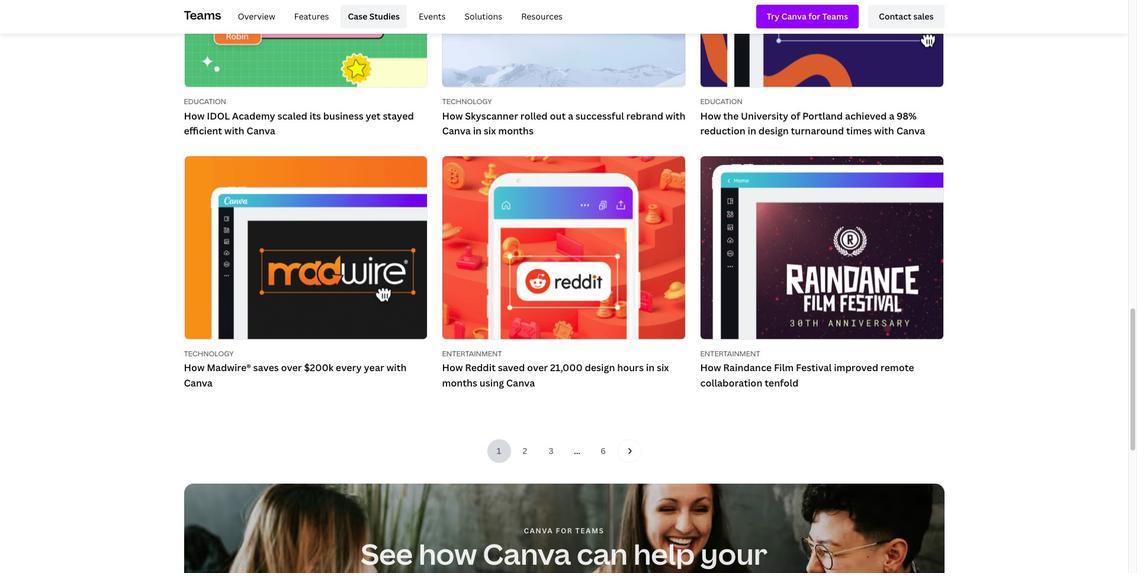 Task type: describe. For each thing, give the bounding box(es) containing it.
events
[[419, 11, 446, 22]]

portland
[[803, 109, 843, 122]]

canva inside education how the university of portland achieved a 98% reduction in design turnaround times with canva
[[897, 124, 925, 137]]

the
[[723, 109, 739, 122]]

6
[[601, 446, 606, 457]]

with inside education how idol academy scaled its business yet stayed efficient with canva
[[224, 124, 244, 137]]

education for idol
[[184, 97, 226, 107]]

out
[[550, 109, 566, 122]]

1
[[497, 446, 501, 457]]

2
[[523, 446, 527, 457]]

successful
[[576, 109, 624, 122]]

academy
[[232, 109, 275, 122]]

contact sales image
[[879, 10, 934, 23]]

canva inside technology how skyscanner rolled out a successful rebrand with canva in six months
[[442, 124, 471, 137]]

university
[[741, 109, 789, 122]]

over for $200k
[[281, 362, 302, 375]]

entertainment for raindance
[[700, 349, 760, 359]]

$200k
[[304, 362, 334, 375]]

improved
[[834, 362, 879, 375]]

studies
[[369, 11, 400, 22]]

for
[[556, 526, 573, 536]]

in for six
[[473, 124, 482, 137]]

overview link
[[231, 5, 282, 28]]

collaboration
[[700, 377, 763, 390]]

education how idol academy scaled its business yet stayed efficient with canva
[[184, 97, 414, 137]]

raindance
[[723, 362, 772, 375]]

months inside entertainment how reddit saved over 21,000 design hours in six months using canva
[[442, 377, 478, 390]]

case studies link
[[341, 5, 407, 28]]

its
[[310, 109, 321, 122]]

canva inside education how idol academy scaled its business yet stayed efficient with canva
[[247, 124, 275, 137]]

entertainment how reddit saved over 21,000 design hours in six months using canva
[[442, 349, 669, 390]]

education for the
[[700, 97, 743, 107]]

resources link
[[514, 5, 570, 28]]

remote
[[881, 362, 914, 375]]

with inside 'technology how madwire® saves over $200k every year with canva'
[[387, 362, 407, 375]]

film
[[774, 362, 794, 375]]

0 horizontal spatial teams
[[184, 7, 221, 23]]

of
[[791, 109, 801, 122]]

1 link
[[487, 440, 511, 464]]

times
[[846, 124, 872, 137]]

in inside entertainment how reddit saved over 21,000 design hours in six months using canva
[[646, 362, 655, 375]]

how for how reddit saved over 21,000 design hours in six months using canva
[[442, 362, 463, 375]]

canva for teams
[[524, 526, 605, 536]]

turnaround
[[791, 124, 844, 137]]

design inside education how the university of portland achieved a 98% reduction in design turnaround times with canva
[[759, 124, 789, 137]]

entertainment for reddit
[[442, 349, 502, 359]]

tenfold
[[765, 377, 799, 390]]

technology how skyscanner rolled out a successful rebrand with canva in six months
[[442, 97, 686, 137]]

rolled
[[521, 109, 548, 122]]

case
[[348, 11, 368, 22]]

over for 21,000
[[527, 362, 548, 375]]

yet
[[366, 109, 381, 122]]

saves
[[253, 362, 279, 375]]

idol
[[207, 109, 230, 122]]

festival
[[796, 362, 832, 375]]

canva left the for on the bottom of page
[[524, 526, 553, 536]]

6 link
[[591, 440, 615, 464]]

solutions
[[465, 11, 502, 22]]

how for how raindance film festival improved remote collaboration tenfold
[[700, 362, 721, 375]]

solutions link
[[458, 5, 510, 28]]

technology for madwire®
[[184, 349, 234, 359]]



Task type: locate. For each thing, give the bounding box(es) containing it.
0 vertical spatial design
[[759, 124, 789, 137]]

a left 98%
[[889, 109, 895, 122]]

case studies
[[348, 11, 400, 22]]

1 horizontal spatial entertainment
[[700, 349, 760, 359]]

six
[[484, 124, 496, 137], [657, 362, 669, 375]]

madwire®
[[207, 362, 251, 375]]

1 education from the left
[[184, 97, 226, 107]]

1 horizontal spatial education
[[700, 97, 743, 107]]

with
[[666, 109, 686, 122], [224, 124, 244, 137], [874, 124, 894, 137], [387, 362, 407, 375]]

technology inside technology how skyscanner rolled out a successful rebrand with canva in six months
[[442, 97, 492, 107]]

over
[[281, 362, 302, 375], [527, 362, 548, 375]]

months
[[498, 124, 534, 137], [442, 377, 478, 390]]

how for how skyscanner rolled out a successful rebrand with canva in six months
[[442, 109, 463, 122]]

in for design
[[748, 124, 757, 137]]

1 horizontal spatial in
[[646, 362, 655, 375]]

0 horizontal spatial six
[[484, 124, 496, 137]]

design inside entertainment how reddit saved over 21,000 design hours in six months using canva
[[585, 362, 615, 375]]

months inside technology how skyscanner rolled out a successful rebrand with canva in six months
[[498, 124, 534, 137]]

...
[[574, 446, 581, 457]]

canva inside 'technology how madwire® saves over $200k every year with canva'
[[184, 377, 213, 390]]

using
[[480, 377, 504, 390]]

21,000
[[550, 362, 583, 375]]

2 a from the left
[[889, 109, 895, 122]]

events link
[[412, 5, 453, 28]]

1 vertical spatial teams
[[576, 526, 605, 536]]

efficient
[[184, 124, 222, 137]]

0 horizontal spatial entertainment
[[442, 349, 502, 359]]

2 education from the left
[[700, 97, 743, 107]]

entertainment up raindance
[[700, 349, 760, 359]]

education inside education how idol academy scaled its business yet stayed efficient with canva
[[184, 97, 226, 107]]

six right hours
[[657, 362, 669, 375]]

months down 'rolled'
[[498, 124, 534, 137]]

technology
[[442, 97, 492, 107], [184, 349, 234, 359]]

education inside education how the university of portland achieved a 98% reduction in design turnaround times with canva
[[700, 97, 743, 107]]

how for how madwire® saves over $200k every year with canva
[[184, 362, 205, 375]]

business
[[323, 109, 364, 122]]

2 over from the left
[[527, 362, 548, 375]]

teams right the for on the bottom of page
[[576, 526, 605, 536]]

1 vertical spatial six
[[657, 362, 669, 375]]

over right saves
[[281, 362, 302, 375]]

1 horizontal spatial over
[[527, 362, 548, 375]]

with inside education how the university of portland achieved a 98% reduction in design turnaround times with canva
[[874, 124, 894, 137]]

a inside technology how skyscanner rolled out a successful rebrand with canva in six months
[[568, 109, 573, 122]]

overview
[[238, 11, 275, 22]]

canva down madwire®
[[184, 377, 213, 390]]

0 vertical spatial months
[[498, 124, 534, 137]]

resources
[[521, 11, 563, 22]]

how for how the university of portland achieved a 98% reduction in design turnaround times with canva
[[700, 109, 721, 122]]

in down university
[[748, 124, 757, 137]]

features
[[294, 11, 329, 22]]

entertainment inside entertainment how raindance film festival improved remote collaboration tenfold
[[700, 349, 760, 359]]

0 vertical spatial technology
[[442, 97, 492, 107]]

months down reddit
[[442, 377, 478, 390]]

entertainment inside entertainment how reddit saved over 21,000 design hours in six months using canva
[[442, 349, 502, 359]]

a
[[568, 109, 573, 122], [889, 109, 895, 122]]

how inside 'technology how madwire® saves over $200k every year with canva'
[[184, 362, 205, 375]]

0 horizontal spatial design
[[585, 362, 615, 375]]

1 horizontal spatial technology
[[442, 97, 492, 107]]

2 entertainment from the left
[[700, 349, 760, 359]]

1 vertical spatial technology
[[184, 349, 234, 359]]

menu bar inside "teams" element
[[226, 5, 570, 28]]

in inside technology how skyscanner rolled out a successful rebrand with canva in six months
[[473, 124, 482, 137]]

education up 'the'
[[700, 97, 743, 107]]

over inside 'technology how madwire® saves over $200k every year with canva'
[[281, 362, 302, 375]]

hours
[[617, 362, 644, 375]]

in down 'skyscanner'
[[473, 124, 482, 137]]

over right saved
[[527, 362, 548, 375]]

how inside entertainment how reddit saved over 21,000 design hours in six months using canva
[[442, 362, 463, 375]]

1 horizontal spatial design
[[759, 124, 789, 137]]

how inside technology how skyscanner rolled out a successful rebrand with canva in six months
[[442, 109, 463, 122]]

how inside entertainment how raindance film festival improved remote collaboration tenfold
[[700, 362, 721, 375]]

technology inside 'technology how madwire® saves over $200k every year with canva'
[[184, 349, 234, 359]]

with right year
[[387, 362, 407, 375]]

98%
[[897, 109, 917, 122]]

1 horizontal spatial teams
[[576, 526, 605, 536]]

education how the university of portland achieved a 98% reduction in design turnaround times with canva
[[700, 97, 925, 137]]

3
[[549, 446, 554, 457]]

scaled
[[277, 109, 307, 122]]

0 horizontal spatial education
[[184, 97, 226, 107]]

2 horizontal spatial in
[[748, 124, 757, 137]]

1 a from the left
[[568, 109, 573, 122]]

0 vertical spatial teams
[[184, 7, 221, 23]]

0 vertical spatial six
[[484, 124, 496, 137]]

canva down academy
[[247, 124, 275, 137]]

design
[[759, 124, 789, 137], [585, 362, 615, 375]]

1 vertical spatial design
[[585, 362, 615, 375]]

menu bar
[[226, 5, 570, 28]]

with down achieved
[[874, 124, 894, 137]]

1 horizontal spatial months
[[498, 124, 534, 137]]

with down idol
[[224, 124, 244, 137]]

how left reddit
[[442, 362, 463, 375]]

1 over from the left
[[281, 362, 302, 375]]

canva down 'skyscanner'
[[442, 124, 471, 137]]

entertainment up reddit
[[442, 349, 502, 359]]

saved
[[498, 362, 525, 375]]

canva down saved
[[506, 377, 535, 390]]

2 link
[[513, 440, 537, 464]]

with right rebrand
[[666, 109, 686, 122]]

technology for skyscanner
[[442, 97, 492, 107]]

teams
[[184, 7, 221, 23], [576, 526, 605, 536]]

canva down 98%
[[897, 124, 925, 137]]

achieved
[[845, 109, 887, 122]]

design left hours
[[585, 362, 615, 375]]

over inside entertainment how reddit saved over 21,000 design hours in six months using canva
[[527, 362, 548, 375]]

teams left overview
[[184, 7, 221, 23]]

reddit
[[465, 362, 496, 375]]

how up efficient
[[184, 109, 205, 122]]

how up reduction on the top right of page
[[700, 109, 721, 122]]

menu bar containing overview
[[226, 5, 570, 28]]

how inside education how idol academy scaled its business yet stayed efficient with canva
[[184, 109, 205, 122]]

technology up madwire®
[[184, 349, 234, 359]]

a inside education how the university of portland achieved a 98% reduction in design turnaround times with canva
[[889, 109, 895, 122]]

six inside entertainment how reddit saved over 21,000 design hours in six months using canva
[[657, 362, 669, 375]]

in
[[473, 124, 482, 137], [748, 124, 757, 137], [646, 362, 655, 375]]

1 vertical spatial months
[[442, 377, 478, 390]]

year
[[364, 362, 384, 375]]

six down 'skyscanner'
[[484, 124, 496, 137]]

3 link
[[539, 440, 563, 464]]

technology up 'skyscanner'
[[442, 97, 492, 107]]

0 horizontal spatial a
[[568, 109, 573, 122]]

reduction
[[700, 124, 746, 137]]

0 horizontal spatial technology
[[184, 349, 234, 359]]

in right hours
[[646, 362, 655, 375]]

1 entertainment from the left
[[442, 349, 502, 359]]

a right 'out'
[[568, 109, 573, 122]]

how left madwire®
[[184, 362, 205, 375]]

skyscanner
[[465, 109, 518, 122]]

education up idol
[[184, 97, 226, 107]]

technology how madwire® saves over $200k every year with canva
[[184, 349, 407, 390]]

in inside education how the university of portland achieved a 98% reduction in design turnaround times with canva
[[748, 124, 757, 137]]

every
[[336, 362, 362, 375]]

0 horizontal spatial in
[[473, 124, 482, 137]]

features link
[[287, 5, 336, 28]]

canva inside entertainment how reddit saved over 21,000 design hours in six months using canva
[[506, 377, 535, 390]]

rebrand
[[626, 109, 664, 122]]

with inside technology how skyscanner rolled out a successful rebrand with canva in six months
[[666, 109, 686, 122]]

0 horizontal spatial over
[[281, 362, 302, 375]]

education
[[184, 97, 226, 107], [700, 97, 743, 107]]

design down university
[[759, 124, 789, 137]]

how inside education how the university of portland achieved a 98% reduction in design turnaround times with canva
[[700, 109, 721, 122]]

canva
[[247, 124, 275, 137], [442, 124, 471, 137], [897, 124, 925, 137], [184, 377, 213, 390], [506, 377, 535, 390], [524, 526, 553, 536]]

1 horizontal spatial six
[[657, 362, 669, 375]]

entertainment how raindance film festival improved remote collaboration tenfold
[[700, 349, 914, 390]]

six inside technology how skyscanner rolled out a successful rebrand with canva in six months
[[484, 124, 496, 137]]

1 horizontal spatial a
[[889, 109, 895, 122]]

how
[[184, 109, 205, 122], [442, 109, 463, 122], [700, 109, 721, 122], [184, 362, 205, 375], [442, 362, 463, 375], [700, 362, 721, 375]]

how left 'skyscanner'
[[442, 109, 463, 122]]

0 horizontal spatial months
[[442, 377, 478, 390]]

how up collaboration
[[700, 362, 721, 375]]

teams element
[[184, 0, 945, 33]]

how for how idol academy scaled its business yet stayed efficient with canva
[[184, 109, 205, 122]]

stayed
[[383, 109, 414, 122]]

entertainment
[[442, 349, 502, 359], [700, 349, 760, 359]]



Task type: vqa. For each thing, say whether or not it's contained in the screenshot.


